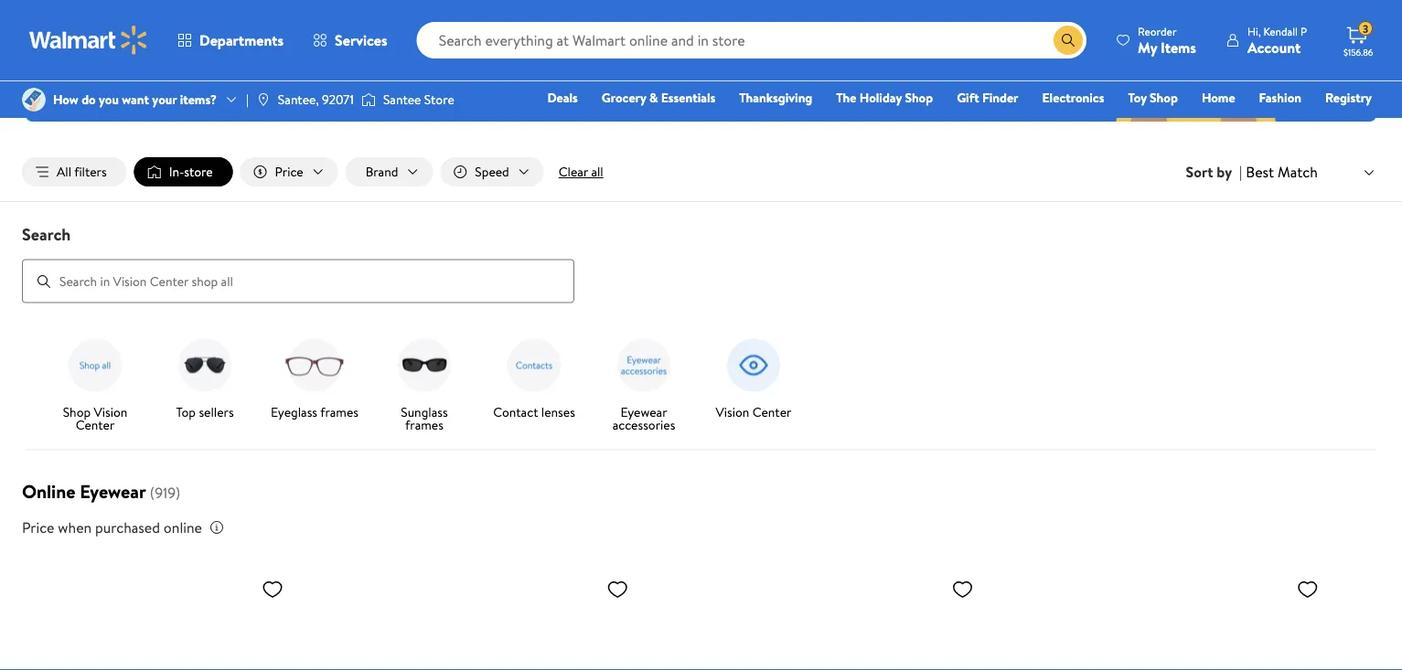 Task type: vqa. For each thing, say whether or not it's contained in the screenshot.
eyewear accessories link
yes



Task type: locate. For each thing, give the bounding box(es) containing it.
frames
[[320, 403, 359, 421], [405, 416, 444, 434]]

0 vertical spatial eyewear
[[621, 403, 667, 421]]

the holiday shop
[[836, 89, 933, 107]]

 image left how
[[22, 88, 46, 112]]

santee,
[[278, 91, 319, 108]]

vision inside shop vision center
[[94, 403, 127, 421]]

shop down shop vision center image
[[63, 403, 91, 421]]

sunglass frames
[[401, 403, 448, 434]]

shop vision center image
[[62, 333, 128, 398]]

add to favorites list, designer looks for less women's wop69 crystal/gold frames image
[[262, 578, 284, 601]]

0 horizontal spatial center
[[76, 416, 115, 434]]

registry one debit
[[1232, 89, 1372, 132]]

essentials
[[661, 89, 716, 107]]

1 horizontal spatial center
[[753, 403, 792, 421]]

how do you want your items?
[[53, 91, 217, 108]]

2 horizontal spatial  image
[[361, 91, 376, 109]]

hi,
[[1248, 23, 1261, 39]]

shop
[[622, 33, 658, 56], [905, 89, 933, 107], [1150, 89, 1178, 107], [63, 403, 91, 421]]

santee, 92071
[[278, 91, 354, 108]]

0 vertical spatial &
[[725, 33, 736, 56]]

top sellers link
[[157, 333, 252, 422]]

the
[[836, 89, 857, 107]]

0 horizontal spatial frames
[[320, 403, 359, 421]]

1 vertical spatial eyewear
[[80, 478, 146, 504]]

price button
[[240, 157, 338, 187]]

eyewear inside eyewear accessories
[[621, 403, 667, 421]]

eyewear accessories
[[613, 403, 675, 434]]

best
[[1246, 162, 1274, 182]]

 image for santee store
[[361, 91, 376, 109]]

eyewear
[[662, 33, 721, 56]]

& inside grocery & essentials link
[[649, 89, 658, 107]]

frames down sunglass frames image
[[405, 416, 444, 434]]

center inside shop vision center
[[76, 416, 115, 434]]

1 horizontal spatial price
[[275, 163, 303, 181]]

purchased
[[95, 517, 160, 537]]

price for price
[[275, 163, 303, 181]]

hi, kendall p account
[[1248, 23, 1307, 57]]

online
[[164, 517, 202, 537]]

search search field containing search
[[0, 223, 1402, 303]]

Search in Vision Center shop all search field
[[22, 259, 574, 303]]

shop right holiday
[[905, 89, 933, 107]]

p
[[1301, 23, 1307, 39]]

0 horizontal spatial &
[[649, 89, 658, 107]]

registry
[[1325, 89, 1372, 107]]

holiday
[[860, 89, 902, 107]]

do
[[82, 91, 96, 108]]

deals
[[547, 89, 578, 107]]

| right by
[[1240, 162, 1242, 182]]

1 vertical spatial search search field
[[0, 223, 1402, 303]]

1 horizontal spatial frames
[[405, 416, 444, 434]]

legal information image
[[209, 520, 224, 535]]

filters
[[74, 163, 107, 181]]

you
[[99, 91, 119, 108]]

deals link
[[539, 88, 586, 107]]

1 vertical spatial |
[[1240, 162, 1242, 182]]

0 vertical spatial search search field
[[417, 22, 1087, 59]]

$156.86
[[1344, 46, 1373, 58]]

by
[[1217, 162, 1232, 182]]

center down shop vision center image
[[76, 416, 115, 434]]

walmart+
[[1317, 114, 1372, 132]]

2 vision from the left
[[716, 403, 749, 421]]

1 vertical spatial price
[[22, 517, 54, 537]]

center down vision center image
[[753, 403, 792, 421]]

vision down vision center image
[[716, 403, 749, 421]]

your
[[152, 91, 177, 108]]

all
[[57, 163, 71, 181]]

gift finder
[[957, 89, 1019, 107]]

sort by |
[[1186, 162, 1242, 182]]

Search search field
[[417, 22, 1087, 59], [0, 223, 1402, 303]]

my
[[1138, 37, 1157, 57]]

center
[[753, 403, 792, 421], [76, 416, 115, 434]]

price down santee,
[[275, 163, 303, 181]]

want
[[122, 91, 149, 108]]

match
[[1278, 162, 1318, 182]]

vision down shop vision center image
[[94, 403, 127, 421]]

0 horizontal spatial vision
[[94, 403, 127, 421]]

 image
[[22, 88, 46, 112], [361, 91, 376, 109], [256, 92, 271, 107]]

grocery & essentials link
[[593, 88, 724, 107]]

& left more.
[[725, 33, 736, 56]]

1 horizontal spatial vision
[[716, 403, 749, 421]]

designer looks for less women's wop69 crystal/gold frames image
[[26, 570, 291, 670]]

1 horizontal spatial  image
[[256, 92, 271, 107]]

registry link
[[1317, 88, 1380, 107]]

shop inside the holiday shop link
[[905, 89, 933, 107]]

gift
[[957, 89, 979, 107]]

0 horizontal spatial price
[[22, 517, 54, 537]]

1 horizontal spatial |
[[1240, 162, 1242, 182]]

shop inside toy shop link
[[1150, 89, 1178, 107]]

price left when
[[22, 517, 54, 537]]

frames inside 'link'
[[320, 403, 359, 421]]

all
[[591, 163, 603, 181]]

|
[[246, 91, 249, 108], [1240, 162, 1242, 182]]

price inside dropdown button
[[275, 163, 303, 181]]

eyeglass frames image
[[282, 333, 348, 398]]

account
[[1248, 37, 1301, 57]]

eyewear down eyewear accessories image
[[621, 403, 667, 421]]

1 horizontal spatial &
[[725, 33, 736, 56]]

clear
[[559, 163, 588, 181]]

| right the items?
[[246, 91, 249, 108]]

walmart+ link
[[1309, 113, 1380, 133]]

eyewear up 'price when purchased online'
[[80, 478, 146, 504]]

items
[[1161, 37, 1196, 57]]

0 horizontal spatial eyewear
[[80, 478, 146, 504]]

 image for santee, 92071
[[256, 92, 271, 107]]

contact
[[493, 403, 538, 421]]

& right grocery
[[649, 89, 658, 107]]

1 horizontal spatial eyewear
[[621, 403, 667, 421]]

shop vision center
[[63, 403, 127, 434]]

0 vertical spatial price
[[275, 163, 303, 181]]

0 vertical spatial |
[[246, 91, 249, 108]]

price
[[275, 163, 303, 181], [22, 517, 54, 537]]

kendall
[[1264, 23, 1298, 39]]

sean john teacup image
[[716, 570, 981, 670]]

vision
[[94, 403, 127, 421], [716, 403, 749, 421]]

price for price when purchased online
[[22, 517, 54, 537]]

departments
[[199, 30, 284, 50]]

 image right 92071
[[361, 91, 376, 109]]

one debit link
[[1224, 113, 1302, 133]]

1 vertical spatial &
[[649, 89, 658, 107]]

home link
[[1194, 88, 1244, 107]]

1 vision from the left
[[94, 403, 127, 421]]

top
[[176, 403, 196, 421]]

thanksgiving link
[[731, 88, 821, 107]]

sellers
[[199, 403, 234, 421]]

contact lenses link
[[487, 333, 582, 422]]

eyewear
[[621, 403, 667, 421], [80, 478, 146, 504]]

all filters button
[[22, 157, 127, 187]]

reorder
[[1138, 23, 1177, 39]]

 image left santee,
[[256, 92, 271, 107]]

top sellers image
[[172, 333, 238, 398]]

0 horizontal spatial  image
[[22, 88, 46, 112]]

contact lenses
[[493, 403, 575, 421]]

frames inside sunglass frames
[[405, 416, 444, 434]]

shop right the "toy"
[[1150, 89, 1178, 107]]

frames right eyeglass
[[320, 403, 359, 421]]

online
[[22, 478, 75, 504]]

store
[[184, 163, 213, 181]]

grocery
[[602, 89, 646, 107]]



Task type: describe. For each thing, give the bounding box(es) containing it.
more.
[[739, 33, 780, 56]]

add to favorites list, hard candy womens prescription glasses, highbrow image
[[1297, 578, 1319, 601]]

store
[[424, 91, 454, 108]]

when
[[58, 517, 92, 537]]

3
[[1363, 21, 1369, 36]]

shop vision center link
[[48, 333, 143, 435]]

finder
[[982, 89, 1019, 107]]

eyeglass
[[271, 403, 317, 421]]

eyeglass frames
[[271, 403, 359, 421]]

fashion link
[[1251, 88, 1310, 107]]

departments button
[[163, 18, 298, 62]]

add to favorites list, sean john teacup image
[[952, 578, 974, 601]]

 image for how do you want your items?
[[22, 88, 46, 112]]

frames for sunglass frames
[[405, 416, 444, 434]]

thanksgiving
[[739, 89, 813, 107]]

sort and filter section element
[[0, 143, 1402, 201]]

Walmart Site-Wide search field
[[417, 22, 1087, 59]]

eyewear accessories image
[[611, 333, 677, 398]]

gift finder link
[[949, 88, 1027, 107]]

bio eyes women's be226 hibiscus crystal eyeglass frames image
[[371, 570, 636, 670]]

top sellers
[[176, 403, 234, 421]]

home
[[1202, 89, 1235, 107]]

best match button
[[1242, 160, 1380, 184]]

in-store button
[[134, 157, 233, 187]]

toy shop link
[[1120, 88, 1186, 107]]

sunglass frames link
[[377, 333, 472, 435]]

electronics
[[1042, 89, 1104, 107]]

search icon image
[[1061, 33, 1076, 48]]

vision center image
[[721, 333, 787, 398]]

walmart image
[[29, 26, 148, 55]]

services button
[[298, 18, 402, 62]]

(919)
[[150, 483, 180, 503]]

items?
[[180, 91, 217, 108]]

price when purchased online
[[22, 517, 202, 537]]

sort
[[1186, 162, 1213, 182]]

fashion
[[1259, 89, 1302, 107]]

lenses
[[541, 403, 575, 421]]

0 horizontal spatial |
[[246, 91, 249, 108]]

sunglass frames image
[[391, 333, 457, 398]]

in-store
[[169, 163, 213, 181]]

eyewear accessories link
[[596, 333, 692, 435]]

brand button
[[345, 157, 433, 187]]

toy
[[1128, 89, 1147, 107]]

reorder my items
[[1138, 23, 1196, 57]]

walmart vision center. shop eyewear and more. image
[[26, 0, 1377, 122]]

shop inside shop vision center
[[63, 403, 91, 421]]

electronics link
[[1034, 88, 1113, 107]]

shop eyewear & more.
[[622, 33, 780, 56]]

eyeglass frames link
[[267, 333, 362, 422]]

sunglass
[[401, 403, 448, 421]]

shop left eyewear
[[622, 33, 658, 56]]

the holiday shop link
[[828, 88, 941, 107]]

toy shop
[[1128, 89, 1178, 107]]

speed
[[475, 163, 509, 181]]

debit
[[1262, 114, 1294, 132]]

contact lenses image
[[501, 333, 567, 398]]

add to favorites list, bio eyes women's be226 hibiscus crystal eyeglass frames image
[[607, 578, 629, 601]]

one
[[1232, 114, 1259, 132]]

speed button
[[440, 157, 544, 187]]

clear all
[[559, 163, 603, 181]]

search
[[22, 223, 71, 246]]

clear all button
[[551, 157, 611, 187]]

services
[[335, 30, 387, 50]]

how
[[53, 91, 78, 108]]

hard candy womens prescription glasses, highbrow image
[[1061, 570, 1326, 670]]

brand
[[366, 163, 398, 181]]

santee
[[383, 91, 421, 108]]

vision center link
[[706, 333, 801, 422]]

grocery & essentials
[[602, 89, 716, 107]]

online eyewear (919)
[[22, 478, 180, 504]]

best match
[[1246, 162, 1318, 182]]

frames for eyeglass frames
[[320, 403, 359, 421]]

all filters
[[57, 163, 107, 181]]

| inside sort and filter section element
[[1240, 162, 1242, 182]]

92071
[[322, 91, 354, 108]]

vision center
[[716, 403, 792, 421]]

search image
[[37, 274, 51, 289]]



